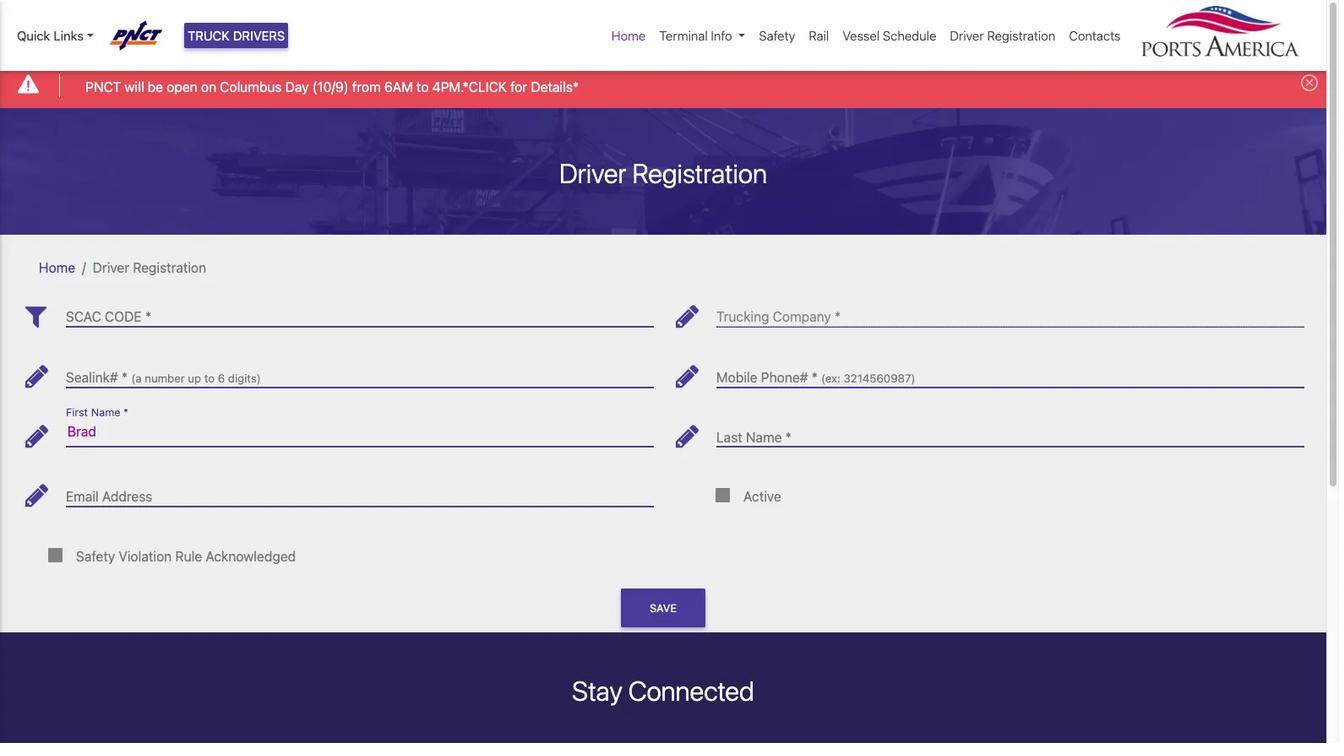 Task type: vqa. For each thing, say whether or not it's contained in the screenshot.
leftmost reefers
no



Task type: locate. For each thing, give the bounding box(es) containing it.
name for first
[[91, 406, 120, 419]]

* for first name *
[[123, 406, 128, 419]]

0 horizontal spatial name
[[91, 406, 120, 419]]

0 horizontal spatial safety
[[76, 549, 115, 564]]

home link
[[605, 19, 653, 52], [39, 260, 75, 275]]

3214560987)
[[844, 372, 916, 385]]

scac
[[66, 310, 101, 325]]

driver
[[950, 28, 984, 43], [559, 157, 627, 189], [93, 260, 129, 275]]

vessel schedule
[[843, 28, 937, 43]]

0 vertical spatial home
[[612, 28, 646, 43]]

safety left rail
[[759, 28, 796, 43]]

2 horizontal spatial driver
[[950, 28, 984, 43]]

to right 6am
[[417, 79, 429, 94]]

first
[[66, 406, 88, 419]]

truck drivers
[[188, 28, 285, 43]]

digits)
[[228, 372, 261, 385]]

safety inside "link"
[[759, 28, 796, 43]]

safety
[[759, 28, 796, 43], [76, 549, 115, 564]]

drivers
[[233, 28, 285, 43]]

from
[[352, 79, 381, 94]]

0 vertical spatial driver registration
[[950, 28, 1056, 43]]

1 vertical spatial safety
[[76, 549, 115, 564]]

1 vertical spatial to
[[204, 372, 215, 385]]

trucking company *
[[717, 310, 841, 325]]

2 vertical spatial registration
[[133, 260, 206, 275]]

terminal
[[660, 28, 708, 43]]

to
[[417, 79, 429, 94], [204, 372, 215, 385]]

0 vertical spatial to
[[417, 79, 429, 94]]

1 horizontal spatial safety
[[759, 28, 796, 43]]

close image
[[1302, 75, 1318, 92]]

rail
[[809, 28, 829, 43]]

1 vertical spatial home
[[39, 260, 75, 275]]

terminal info
[[660, 28, 733, 43]]

up
[[188, 372, 201, 385]]

1 vertical spatial name
[[746, 430, 782, 445]]

* right last
[[786, 430, 792, 445]]

1 vertical spatial driver registration
[[559, 157, 767, 189]]

* right first
[[123, 406, 128, 419]]

2 vertical spatial driver
[[93, 260, 129, 275]]

to left 6
[[204, 372, 215, 385]]

0 vertical spatial name
[[91, 406, 120, 419]]

name for last
[[746, 430, 782, 445]]

name
[[91, 406, 120, 419], [746, 430, 782, 445]]

4pm.*click
[[432, 79, 507, 94]]

SCAC CODE * search field
[[66, 296, 654, 327]]

quick
[[17, 28, 50, 43]]

0 horizontal spatial to
[[204, 372, 215, 385]]

home up scac
[[39, 260, 75, 275]]

1 horizontal spatial to
[[417, 79, 429, 94]]

None text field
[[66, 357, 654, 388], [717, 357, 1305, 388], [66, 357, 654, 388], [717, 357, 1305, 388]]

last
[[717, 430, 743, 445]]

day
[[285, 79, 309, 94]]

save
[[650, 602, 677, 615]]

home left terminal
[[612, 28, 646, 43]]

0 horizontal spatial home link
[[39, 260, 75, 275]]

driver registration link
[[944, 19, 1063, 52]]

registration
[[988, 28, 1056, 43], [633, 157, 767, 189], [133, 260, 206, 275]]

1 horizontal spatial registration
[[633, 157, 767, 189]]

(ex:
[[822, 372, 841, 385]]

0 vertical spatial registration
[[988, 28, 1056, 43]]

1 horizontal spatial home link
[[605, 19, 653, 52]]

* right company
[[835, 310, 841, 325]]

name right first
[[91, 406, 120, 419]]

trucking
[[717, 310, 770, 325]]

safety left violation
[[76, 549, 115, 564]]

*
[[145, 310, 151, 325], [835, 310, 841, 325], [122, 370, 128, 385], [812, 370, 818, 385], [123, 406, 128, 419], [786, 430, 792, 445]]

sealink# * (a number up to 6 digits)
[[66, 370, 261, 385]]

mobile
[[717, 370, 758, 385]]

0 horizontal spatial driver registration
[[93, 260, 206, 275]]

1 horizontal spatial name
[[746, 430, 782, 445]]

open
[[167, 79, 198, 94]]

1 horizontal spatial driver registration
[[559, 157, 767, 189]]

2 vertical spatial driver registration
[[93, 260, 206, 275]]

driver registration
[[950, 28, 1056, 43], [559, 157, 767, 189], [93, 260, 206, 275]]

* left (ex:
[[812, 370, 818, 385]]

home
[[612, 28, 646, 43], [39, 260, 75, 275]]

rule
[[175, 549, 202, 564]]

1 horizontal spatial home
[[612, 28, 646, 43]]

pnct
[[86, 79, 121, 94]]

1 horizontal spatial driver
[[559, 157, 627, 189]]

rail link
[[802, 19, 836, 52]]

2 horizontal spatial registration
[[988, 28, 1056, 43]]

quick links link
[[17, 26, 94, 45]]

home link up scac
[[39, 260, 75, 275]]

quick links
[[17, 28, 84, 43]]

0 vertical spatial safety
[[759, 28, 796, 43]]

name right last
[[746, 430, 782, 445]]

columbus
[[220, 79, 282, 94]]

home link left terminal
[[605, 19, 653, 52]]

driver inside 'driver registration' link
[[950, 28, 984, 43]]

safety link
[[752, 19, 802, 52]]

0 vertical spatial driver
[[950, 28, 984, 43]]

* right code
[[145, 310, 151, 325]]

will
[[125, 79, 144, 94]]

stay
[[572, 676, 623, 708]]

Trucking Company * text field
[[717, 296, 1305, 327]]

1 vertical spatial registration
[[633, 157, 767, 189]]



Task type: describe. For each thing, give the bounding box(es) containing it.
email address
[[66, 489, 152, 505]]

code
[[105, 310, 142, 325]]

0 horizontal spatial home
[[39, 260, 75, 275]]

(a
[[131, 372, 142, 385]]

terminal info link
[[653, 19, 752, 52]]

Last Name * text field
[[717, 416, 1305, 447]]

mobile phone# * (ex: 3214560987)
[[717, 370, 916, 385]]

safety for safety
[[759, 28, 796, 43]]

to inside alert
[[417, 79, 429, 94]]

truck
[[188, 28, 230, 43]]

0 horizontal spatial driver
[[93, 260, 129, 275]]

sealink#
[[66, 370, 118, 385]]

pnct will be open on columbus day (10/9) from 6am to 4pm.*click for details*
[[86, 79, 579, 94]]

vessel schedule link
[[836, 19, 944, 52]]

Email Address text field
[[66, 476, 654, 507]]

1 vertical spatial driver
[[559, 157, 627, 189]]

* for last name *
[[786, 430, 792, 445]]

vessel
[[843, 28, 880, 43]]

violation
[[119, 549, 172, 564]]

registration inside 'driver registration' link
[[988, 28, 1056, 43]]

(10/9)
[[313, 79, 349, 94]]

2 horizontal spatial driver registration
[[950, 28, 1056, 43]]

* left (a
[[122, 370, 128, 385]]

to inside sealink# * (a number up to 6 digits)
[[204, 372, 215, 385]]

address
[[102, 489, 152, 505]]

stay connected
[[572, 676, 755, 708]]

6am
[[384, 79, 413, 94]]

email
[[66, 489, 99, 505]]

details*
[[531, 79, 579, 94]]

acknowledged
[[206, 549, 296, 564]]

1 vertical spatial home link
[[39, 260, 75, 275]]

first name *
[[66, 406, 128, 419]]

schedule
[[883, 28, 937, 43]]

active
[[744, 489, 782, 505]]

on
[[201, 79, 216, 94]]

* for trucking company *
[[835, 310, 841, 325]]

contacts link
[[1063, 19, 1128, 52]]

safety for safety violation rule acknowledged
[[76, 549, 115, 564]]

contacts
[[1069, 28, 1121, 43]]

0 horizontal spatial registration
[[133, 260, 206, 275]]

pnct will be open on columbus day (10/9) from 6am to 4pm.*click for details* link
[[86, 77, 579, 97]]

* for scac code *
[[145, 310, 151, 325]]

connected
[[629, 676, 755, 708]]

info
[[711, 28, 733, 43]]

First Name * text field
[[66, 416, 654, 447]]

company
[[773, 310, 831, 325]]

links
[[54, 28, 84, 43]]

0 vertical spatial home link
[[605, 19, 653, 52]]

be
[[148, 79, 163, 94]]

truck drivers link
[[184, 23, 288, 49]]

safety violation rule acknowledged
[[76, 549, 296, 564]]

6
[[218, 372, 225, 385]]

last name *
[[717, 430, 792, 445]]

pnct will be open on columbus day (10/9) from 6am to 4pm.*click for details* alert
[[0, 62, 1327, 108]]

phone#
[[761, 370, 808, 385]]

scac code *
[[66, 310, 151, 325]]

for
[[511, 79, 527, 94]]

save button
[[621, 589, 706, 628]]

number
[[145, 372, 185, 385]]

* for mobile phone# * (ex: 3214560987)
[[812, 370, 818, 385]]



